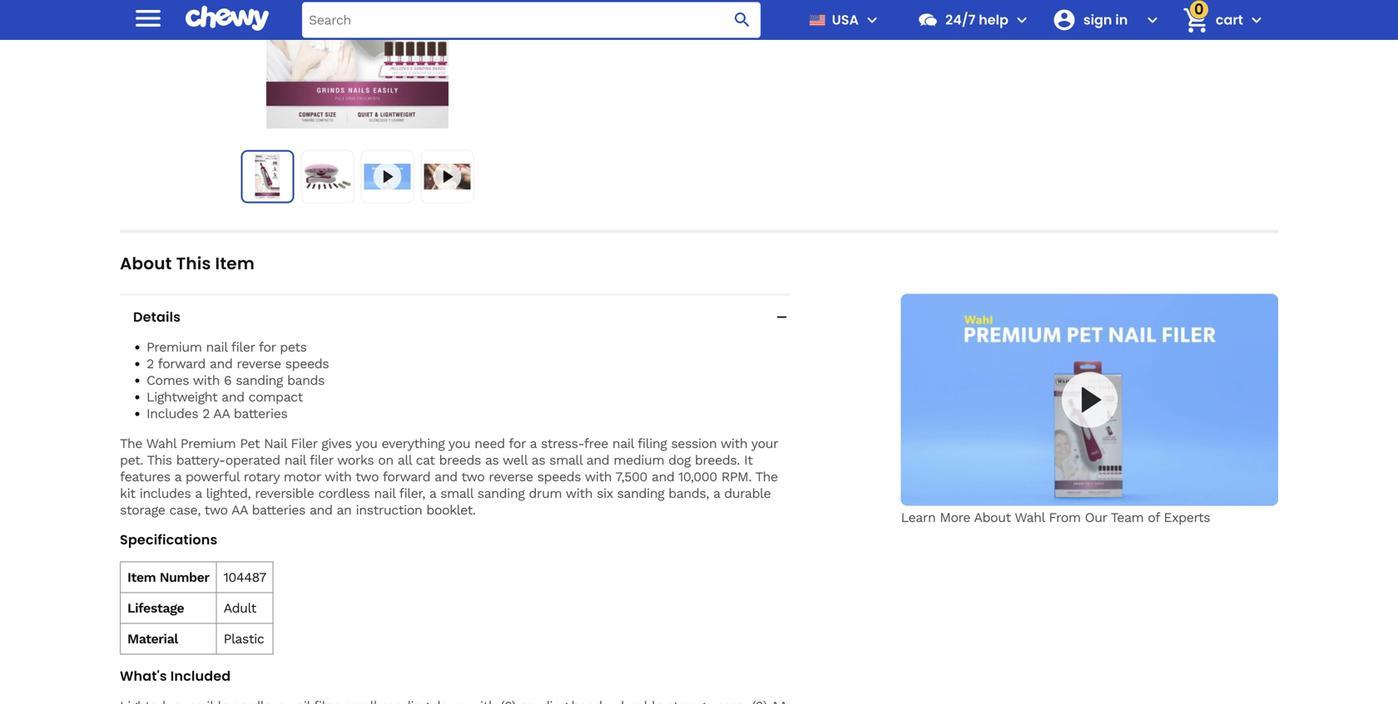Task type: locate. For each thing, give the bounding box(es) containing it.
2 horizontal spatial two
[[461, 469, 485, 485]]

1 horizontal spatial reverse
[[489, 469, 533, 485]]

breeds
[[439, 453, 481, 469]]

reverse
[[237, 356, 281, 372], [489, 469, 533, 485]]

0 horizontal spatial forward
[[158, 356, 205, 372]]

forward up comes
[[158, 356, 205, 372]]

operated
[[225, 453, 280, 469]]

includes
[[146, 406, 198, 422]]

1 vertical spatial reverse
[[489, 469, 533, 485]]

you
[[356, 436, 377, 452], [448, 436, 470, 452]]

wahl down includes
[[146, 436, 176, 452]]

10,000
[[678, 469, 717, 485]]

two down lighted,
[[204, 503, 228, 518]]

aa down 6
[[213, 406, 230, 422]]

with left 6
[[193, 373, 220, 389]]

2 down lightweight
[[202, 406, 210, 422]]

for left pets
[[259, 340, 276, 355]]

1 you from the left
[[356, 436, 377, 452]]

aa down lighted,
[[231, 503, 248, 518]]

medium
[[614, 453, 664, 469]]

the
[[120, 436, 142, 452], [755, 469, 778, 485]]

about right more
[[974, 510, 1011, 526]]

sanding down 7,500
[[617, 486, 664, 502]]

dog
[[668, 453, 691, 469]]

aa inside premium nail filer for pets 2 forward and reverse speeds comes with 6 sanding bands lightweight and compact includes 2 aa batteries
[[213, 406, 230, 422]]

1 vertical spatial for
[[509, 436, 526, 452]]

forward inside the wahl premium pet nail filer gives you everything you need for a stress-free nail filing session with your pet. this battery-operated nail filer works on all cat breeds as well as small and medium dog breeds. it features a powerful rotary motor with two forward and two reverse speeds with 7,500 and 10,000 rpm. the kit includes a lighted, reversible cordless nail filer, a small sanding drum with six sanding bands, a durable storage case, two aa batteries and an instruction booklet.
[[383, 469, 430, 485]]

batteries inside the wahl premium pet nail filer gives you everything you need for a stress-free nail filing session with your pet. this battery-operated nail filer works on all cat breeds as well as small and medium dog breeds. it features a powerful rotary motor with two forward and two reverse speeds with 7,500 and 10,000 rpm. the kit includes a lighted, reversible cordless nail filer, a small sanding drum with six sanding bands, a durable storage case, two aa batteries and an instruction booklet.
[[252, 503, 305, 518]]

as
[[485, 453, 499, 469], [531, 453, 545, 469]]

0 horizontal spatial this
[[147, 453, 172, 469]]

0 vertical spatial forward
[[158, 356, 205, 372]]

0 horizontal spatial sanding
[[236, 373, 283, 389]]

0 vertical spatial batteries
[[234, 406, 287, 422]]

reverse down well
[[489, 469, 533, 485]]

1 vertical spatial this
[[147, 453, 172, 469]]

lifestage
[[127, 601, 184, 617]]

filer,
[[399, 486, 425, 502]]

premium nail filer for pets 2 forward and reverse speeds comes with 6 sanding bands lightweight and compact includes 2 aa batteries
[[146, 340, 329, 422]]

batteries down compact
[[234, 406, 287, 422]]

1 vertical spatial 2
[[202, 406, 210, 422]]

0 horizontal spatial filer
[[231, 340, 255, 355]]

details image
[[773, 309, 790, 326]]

for up well
[[509, 436, 526, 452]]

breeds.
[[695, 453, 740, 469]]

0 vertical spatial small
[[549, 453, 582, 469]]

this inside the wahl premium pet nail filer gives you everything you need for a stress-free nail filing session with your pet. this battery-operated nail filer works on all cat breeds as well as small and medium dog breeds. it features a powerful rotary motor with two forward and two reverse speeds with 7,500 and 10,000 rpm. the kit includes a lighted, reversible cordless nail filer, a small sanding drum with six sanding bands, a durable storage case, two aa batteries and an instruction booklet.
[[147, 453, 172, 469]]

filer inside premium nail filer for pets 2 forward and reverse speeds comes with 6 sanding bands lightweight and compact includes 2 aa batteries
[[231, 340, 255, 355]]

1 vertical spatial small
[[440, 486, 473, 502]]

1 horizontal spatial for
[[509, 436, 526, 452]]

2
[[146, 356, 154, 372], [202, 406, 210, 422]]

premium up battery- at the left bottom
[[180, 436, 236, 452]]

1 horizontal spatial speeds
[[537, 469, 581, 485]]

1 vertical spatial about
[[974, 510, 1011, 526]]

0 vertical spatial wahl
[[146, 436, 176, 452]]

menu image
[[131, 1, 165, 35], [862, 10, 882, 30]]

premium up comes
[[146, 340, 202, 355]]

all
[[398, 453, 412, 469]]

with
[[193, 373, 220, 389], [721, 436, 747, 452], [325, 469, 352, 485], [585, 469, 612, 485], [566, 486, 593, 502]]

for
[[259, 340, 276, 355], [509, 436, 526, 452]]

0 horizontal spatial as
[[485, 453, 499, 469]]

nail
[[206, 340, 227, 355], [612, 436, 634, 452], [284, 453, 306, 469], [374, 486, 395, 502]]

1 horizontal spatial you
[[448, 436, 470, 452]]

premium inside the wahl premium pet nail filer gives you everything you need for a stress-free nail filing session with your pet. this battery-operated nail filer works on all cat breeds as well as small and medium dog breeds. it features a powerful rotary motor with two forward and two reverse speeds with 7,500 and 10,000 rpm. the kit includes a lighted, reversible cordless nail filer, a small sanding drum with six sanding bands, a durable storage case, two aa batteries and an instruction booklet.
[[180, 436, 236, 452]]

0 horizontal spatial 2
[[146, 356, 154, 372]]

as right well
[[531, 453, 545, 469]]

two down breeds
[[461, 469, 485, 485]]

0 horizontal spatial reverse
[[237, 356, 281, 372]]

1 horizontal spatial as
[[531, 453, 545, 469]]

menu image right usa at the right top of page
[[862, 10, 882, 30]]

2 up comes
[[146, 356, 154, 372]]

1 vertical spatial item
[[127, 570, 156, 586]]

the up pet.
[[120, 436, 142, 452]]

1 horizontal spatial menu image
[[862, 10, 882, 30]]

speeds inside premium nail filer for pets 2 forward and reverse speeds comes with 6 sanding bands lightweight and compact includes 2 aa batteries
[[285, 356, 329, 372]]

1 vertical spatial premium
[[180, 436, 236, 452]]

filer
[[231, 340, 255, 355], [310, 453, 333, 469]]

bands,
[[668, 486, 709, 502]]

reverse inside premium nail filer for pets 2 forward and reverse speeds comes with 6 sanding bands lightweight and compact includes 2 aa batteries
[[237, 356, 281, 372]]

learn more about wahl from our team of experts
[[901, 510, 1210, 526]]

sanding inside premium nail filer for pets 2 forward and reverse speeds comes with 6 sanding bands lightweight and compact includes 2 aa batteries
[[236, 373, 283, 389]]

1 horizontal spatial this
[[176, 252, 211, 275]]

and down free
[[586, 453, 609, 469]]

1 horizontal spatial item
[[215, 252, 255, 275]]

1 vertical spatial batteries
[[252, 503, 305, 518]]

1 horizontal spatial filer
[[310, 453, 333, 469]]

0 horizontal spatial item
[[127, 570, 156, 586]]

plastic
[[224, 632, 264, 647]]

forward
[[158, 356, 205, 372], [383, 469, 430, 485]]

instruction
[[356, 503, 422, 518]]

this
[[176, 252, 211, 275], [147, 453, 172, 469]]

nail
[[264, 436, 287, 452]]

wahl inside the wahl premium pet nail filer gives you everything you need for a stress-free nail filing session with your pet. this battery-operated nail filer works on all cat breeds as well as small and medium dog breeds. it features a powerful rotary motor with two forward and two reverse speeds with 7,500 and 10,000 rpm. the kit includes a lighted, reversible cordless nail filer, a small sanding drum with six sanding bands, a durable storage case, two aa batteries and an instruction booklet.
[[146, 436, 176, 452]]

Search text field
[[302, 2, 761, 38]]

speeds
[[285, 356, 329, 372], [537, 469, 581, 485]]

sanding
[[236, 373, 283, 389], [477, 486, 525, 502], [617, 486, 664, 502]]

batteries down 'reversible'
[[252, 503, 305, 518]]

with up six
[[585, 469, 612, 485]]

wahl premium pet nail filer, red slide 1 of 4 image
[[266, 0, 449, 129], [245, 154, 290, 199]]

speeds up bands
[[285, 356, 329, 372]]

you up the works
[[356, 436, 377, 452]]

1 vertical spatial wahl premium pet nail filer, red slide 1 of 4 image
[[245, 154, 290, 199]]

comes
[[146, 373, 189, 389]]

you up breeds
[[448, 436, 470, 452]]

0 vertical spatial speeds
[[285, 356, 329, 372]]

two
[[355, 469, 379, 485], [461, 469, 485, 485], [204, 503, 228, 518]]

0 horizontal spatial you
[[356, 436, 377, 452]]

0 vertical spatial the
[[120, 436, 142, 452]]

1 horizontal spatial aa
[[231, 503, 248, 518]]

items image
[[1181, 6, 1210, 35]]

as down need
[[485, 453, 499, 469]]

features
[[120, 469, 170, 485]]

forward down the all at the left of the page
[[383, 469, 430, 485]]

menu image left chewy home image
[[131, 1, 165, 35]]

the up durable
[[755, 469, 778, 485]]

wahl
[[146, 436, 176, 452], [1015, 510, 1045, 526]]

list
[[241, 150, 474, 203]]

compact
[[249, 389, 303, 405]]

batteries inside premium nail filer for pets 2 forward and reverse speeds comes with 6 sanding bands lightweight and compact includes 2 aa batteries
[[234, 406, 287, 422]]

this up features on the bottom of the page
[[147, 453, 172, 469]]

sanding down well
[[477, 486, 525, 502]]

gives
[[321, 436, 352, 452]]

1 horizontal spatial forward
[[383, 469, 430, 485]]

submit search image
[[732, 10, 752, 30]]

details
[[133, 308, 181, 327]]

chewy home image
[[186, 0, 269, 37]]

filer inside the wahl premium pet nail filer gives you everything you need for a stress-free nail filing session with your pet. this battery-operated nail filer works on all cat breeds as well as small and medium dog breeds. it features a powerful rotary motor with two forward and two reverse speeds with 7,500 and 10,000 rpm. the kit includes a lighted, reversible cordless nail filer, a small sanding drum with six sanding bands, a durable storage case, two aa batteries and an instruction booklet.
[[310, 453, 333, 469]]

cart menu image
[[1247, 10, 1267, 30]]

0 vertical spatial this
[[176, 252, 211, 275]]

speeds up drum
[[537, 469, 581, 485]]

small up booklet. at the bottom of the page
[[440, 486, 473, 502]]

and
[[210, 356, 233, 372], [221, 389, 244, 405], [586, 453, 609, 469], [435, 469, 457, 485], [652, 469, 674, 485], [310, 503, 332, 518]]

about up details
[[120, 252, 172, 275]]

0 vertical spatial premium
[[146, 340, 202, 355]]

storage
[[120, 503, 165, 518]]

a down the 10,000
[[713, 486, 720, 502]]

sanding up compact
[[236, 373, 283, 389]]

with inside premium nail filer for pets 2 forward and reverse speeds comes with 6 sanding bands lightweight and compact includes 2 aa batteries
[[193, 373, 220, 389]]

about
[[120, 252, 172, 275], [974, 510, 1011, 526]]

0 vertical spatial filer
[[231, 340, 255, 355]]

bands
[[287, 373, 325, 389]]

0 horizontal spatial for
[[259, 340, 276, 355]]

wahl left from
[[1015, 510, 1045, 526]]

24/7
[[945, 10, 976, 29]]

1 vertical spatial wahl
[[1015, 510, 1045, 526]]

filer up 6
[[231, 340, 255, 355]]

durable
[[724, 486, 771, 502]]

rpm.
[[721, 469, 752, 485]]

nail up 6
[[206, 340, 227, 355]]

and up 6
[[210, 356, 233, 372]]

the wahl premium pet nail filer gives you everything you need for a stress-free nail filing session with your pet. this battery-operated nail filer works on all cat breeds as well as small and medium dog breeds. it features a powerful rotary motor with two forward and two reverse speeds with 7,500 and 10,000 rpm. the kit includes a lighted, reversible cordless nail filer, a small sanding drum with six sanding bands, a durable storage case, two aa batteries and an instruction booklet.
[[120, 436, 778, 518]]

1 vertical spatial filer
[[310, 453, 333, 469]]

1 vertical spatial the
[[755, 469, 778, 485]]

session
[[671, 436, 717, 452]]

lighted,
[[206, 486, 251, 502]]

0 horizontal spatial wahl
[[146, 436, 176, 452]]

0 horizontal spatial about
[[120, 252, 172, 275]]

this up details
[[176, 252, 211, 275]]

1 vertical spatial forward
[[383, 469, 430, 485]]

batteries
[[234, 406, 287, 422], [252, 503, 305, 518]]

filer down gives
[[310, 453, 333, 469]]

a left stress-
[[530, 436, 537, 452]]

small down stress-
[[549, 453, 582, 469]]

0 horizontal spatial speeds
[[285, 356, 329, 372]]

1 horizontal spatial 2
[[202, 406, 210, 422]]

reverse up compact
[[237, 356, 281, 372]]

chewy support image
[[917, 9, 939, 31]]

pet.
[[120, 453, 143, 469]]

experts
[[1164, 510, 1210, 526]]

aa
[[213, 406, 230, 422], [231, 503, 248, 518]]

1 vertical spatial speeds
[[537, 469, 581, 485]]

nail up medium
[[612, 436, 634, 452]]

0 horizontal spatial aa
[[213, 406, 230, 422]]

reverse inside the wahl premium pet nail filer gives you everything you need for a stress-free nail filing session with your pet. this battery-operated nail filer works on all cat breeds as well as small and medium dog breeds. it features a powerful rotary motor with two forward and two reverse speeds with 7,500 and 10,000 rpm. the kit includes a lighted, reversible cordless nail filer, a small sanding drum with six sanding bands, a durable storage case, two aa batteries and an instruction booklet.
[[489, 469, 533, 485]]

0 vertical spatial aa
[[213, 406, 230, 422]]

for inside the wahl premium pet nail filer gives you everything you need for a stress-free nail filing session with your pet. this battery-operated nail filer works on all cat breeds as well as small and medium dog breeds. it features a powerful rotary motor with two forward and two reverse speeds with 7,500 and 10,000 rpm. the kit includes a lighted, reversible cordless nail filer, a small sanding drum with six sanding bands, a durable storage case, two aa batteries and an instruction booklet.
[[509, 436, 526, 452]]

6
[[224, 373, 232, 389]]

0 vertical spatial about
[[120, 252, 172, 275]]

premium
[[146, 340, 202, 355], [180, 436, 236, 452]]

wahl premium pet nail filer, red slide 4 of 4 image
[[424, 164, 470, 190]]

usa button
[[802, 0, 882, 40]]

1 vertical spatial aa
[[231, 503, 248, 518]]

0 vertical spatial reverse
[[237, 356, 281, 372]]

two down the works
[[355, 469, 379, 485]]

filer
[[291, 436, 317, 452]]

1 horizontal spatial the
[[755, 469, 778, 485]]

0 vertical spatial for
[[259, 340, 276, 355]]

our
[[1085, 510, 1107, 526]]



Task type: vqa. For each thing, say whether or not it's contained in the screenshot.


Task type: describe. For each thing, give the bounding box(es) containing it.
2 as from the left
[[531, 453, 545, 469]]

Product search field
[[302, 2, 761, 38]]

cordless
[[318, 486, 370, 502]]

filing
[[638, 436, 667, 452]]

booklet.
[[426, 503, 476, 518]]

pet
[[240, 436, 260, 452]]

rotary
[[244, 469, 279, 485]]

reversible
[[255, 486, 314, 502]]

battery-
[[176, 453, 225, 469]]

an
[[337, 503, 352, 518]]

adult
[[224, 601, 256, 617]]

0 vertical spatial wahl premium pet nail filer, red slide 1 of 4 image
[[266, 0, 449, 129]]

and down 6
[[221, 389, 244, 405]]

usa
[[832, 10, 859, 29]]

104487
[[224, 570, 266, 586]]

24/7 help link
[[910, 0, 1009, 40]]

0 horizontal spatial menu image
[[131, 1, 165, 35]]

what's
[[120, 667, 167, 686]]

1 as from the left
[[485, 453, 499, 469]]

2 horizontal spatial sanding
[[617, 486, 664, 502]]

help
[[979, 10, 1009, 29]]

nail up instruction
[[374, 486, 395, 502]]

with left six
[[566, 486, 593, 502]]

specifications
[[120, 531, 218, 550]]

with up the it at the right
[[721, 436, 747, 452]]

need
[[474, 436, 505, 452]]

includes
[[139, 486, 191, 502]]

team
[[1111, 510, 1144, 526]]

0 horizontal spatial two
[[204, 503, 228, 518]]

cart
[[1216, 10, 1243, 29]]

well
[[503, 453, 527, 469]]

1 horizontal spatial sanding
[[477, 486, 525, 502]]

lightweight
[[146, 389, 217, 405]]

powerful
[[185, 469, 239, 485]]

speeds inside the wahl premium pet nail filer gives you everything you need for a stress-free nail filing session with your pet. this battery-operated nail filer works on all cat breeds as well as small and medium dog breeds. it features a powerful rotary motor with two forward and two reverse speeds with 7,500 and 10,000 rpm. the kit includes a lighted, reversible cordless nail filer, a small sanding drum with six sanding bands, a durable storage case, two aa batteries and an instruction booklet.
[[537, 469, 581, 485]]

and down dog
[[652, 469, 674, 485]]

nail up motor on the bottom left of page
[[284, 453, 306, 469]]

stress-
[[541, 436, 584, 452]]

sign in
[[1083, 10, 1128, 29]]

included
[[170, 667, 231, 686]]

sign in link
[[1045, 0, 1139, 40]]

sign
[[1083, 10, 1112, 29]]

premium inside premium nail filer for pets 2 forward and reverse speeds comes with 6 sanding bands lightweight and compact includes 2 aa batteries
[[146, 340, 202, 355]]

case,
[[169, 503, 201, 518]]

cart link
[[1176, 0, 1243, 40]]

cat
[[416, 453, 435, 469]]

1 horizontal spatial about
[[974, 510, 1011, 526]]

number
[[160, 570, 209, 586]]

a up includes
[[174, 469, 181, 485]]

7,500
[[615, 469, 647, 485]]

pets
[[280, 340, 307, 355]]

motor
[[284, 469, 321, 485]]

everything
[[382, 436, 445, 452]]

24/7 help
[[945, 10, 1009, 29]]

1 horizontal spatial two
[[355, 469, 379, 485]]

drum
[[529, 486, 562, 502]]

your
[[751, 436, 778, 452]]

1 horizontal spatial small
[[549, 453, 582, 469]]

about this item
[[120, 252, 255, 275]]

in
[[1115, 10, 1128, 29]]

2 you from the left
[[448, 436, 470, 452]]

it
[[744, 453, 753, 469]]

with up cordless
[[325, 469, 352, 485]]

learn
[[901, 510, 936, 526]]

works
[[337, 453, 374, 469]]

more
[[940, 510, 970, 526]]

material
[[127, 632, 178, 647]]

menu image inside usa popup button
[[862, 10, 882, 30]]

nail inside premium nail filer for pets 2 forward and reverse speeds comes with 6 sanding bands lightweight and compact includes 2 aa batteries
[[206, 340, 227, 355]]

0 horizontal spatial the
[[120, 436, 142, 452]]

from
[[1049, 510, 1081, 526]]

forward inside premium nail filer for pets 2 forward and reverse speeds comes with 6 sanding bands lightweight and compact includes 2 aa batteries
[[158, 356, 205, 372]]

1 horizontal spatial wahl
[[1015, 510, 1045, 526]]

wahl premium pet nail filer, red slide 2 of 4 image
[[304, 154, 351, 200]]

account menu image
[[1142, 10, 1162, 30]]

aa inside the wahl premium pet nail filer gives you everything you need for a stress-free nail filing session with your pet. this battery-operated nail filer works on all cat breeds as well as small and medium dog breeds. it features a powerful rotary motor with two forward and two reverse speeds with 7,500 and 10,000 rpm. the kit includes a lighted, reversible cordless nail filer, a small sanding drum with six sanding bands, a durable storage case, two aa batteries and an instruction booklet.
[[231, 503, 248, 518]]

0 horizontal spatial small
[[440, 486, 473, 502]]

and left an
[[310, 503, 332, 518]]

for inside premium nail filer for pets 2 forward and reverse speeds comes with 6 sanding bands lightweight and compact includes 2 aa batteries
[[259, 340, 276, 355]]

of
[[1148, 510, 1160, 526]]

kit
[[120, 486, 135, 502]]

a right filer,
[[429, 486, 436, 502]]

what's included
[[120, 667, 231, 686]]

item number
[[127, 570, 209, 586]]

on
[[378, 453, 393, 469]]

and down breeds
[[435, 469, 457, 485]]

six
[[597, 486, 613, 502]]

a up case,
[[195, 486, 202, 502]]

wahl premium pet nail filer, red slide 3 of 4 image
[[364, 164, 411, 190]]

help menu image
[[1012, 10, 1032, 30]]

0 vertical spatial item
[[215, 252, 255, 275]]

0 vertical spatial 2
[[146, 356, 154, 372]]

free
[[584, 436, 608, 452]]



